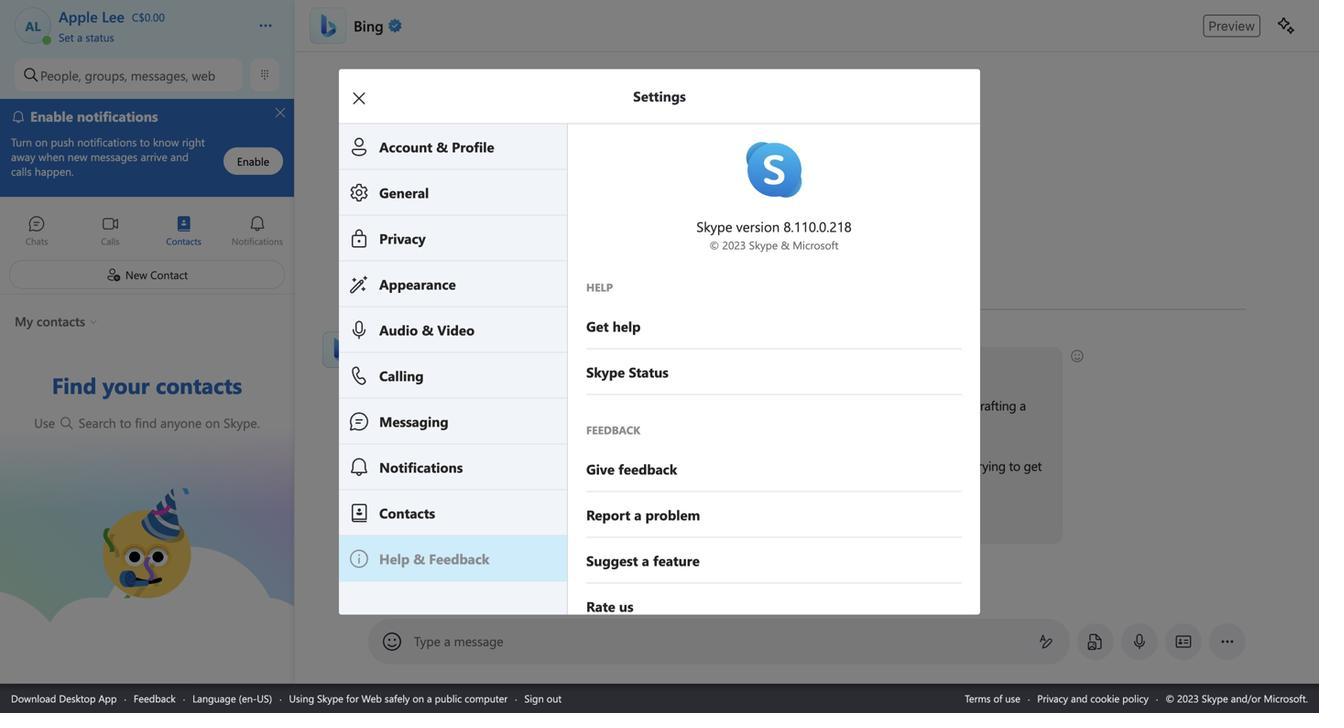 Task type: describe. For each thing, give the bounding box(es) containing it.
0 horizontal spatial type
[[445, 397, 469, 414]]

skype.
[[224, 415, 260, 432]]

status
[[86, 30, 114, 44]]

so
[[478, 458, 490, 475]]

weird.
[[775, 458, 808, 475]]

preview
[[1209, 18, 1255, 33]]

people, groups, messages, web button
[[15, 59, 243, 92]]

4:23
[[395, 331, 416, 345]]

terms of use
[[965, 692, 1021, 706]]

0 horizontal spatial skype
[[317, 692, 343, 706]]

your
[[851, 397, 876, 414]]

me left with
[[681, 417, 698, 434]]

groups, inside button
[[85, 67, 127, 84]]

might
[[657, 458, 689, 475]]

feedback link
[[134, 692, 176, 706]]

message
[[454, 633, 504, 650]]

0 horizontal spatial on
[[205, 415, 220, 432]]

language (en-us) link
[[192, 692, 272, 706]]

safely
[[385, 692, 410, 706]]

to down vegan
[[617, 417, 628, 434]]

me inside button
[[561, 584, 576, 599]]

privacy and cookie policy
[[1037, 692, 1149, 706]]

to right trip
[[901, 397, 913, 414]]

today?
[[580, 357, 617, 374]]

don't
[[811, 458, 841, 475]]

is
[[428, 357, 436, 374]]

curious
[[428, 417, 468, 434]]

to inside newtopic . and if you want to give me feedback, just report a concern. (openhands)
[[689, 518, 700, 535]]

8.110.0.218
[[784, 218, 852, 236]]

privacy
[[1037, 692, 1068, 706]]

1 vertical spatial type
[[514, 518, 538, 535]]

to left the find
[[120, 415, 131, 432]]

0 horizontal spatial i
[[523, 357, 526, 374]]

us)
[[257, 692, 272, 706]]

to right trying at the right bottom of the page
[[1009, 458, 1021, 475]]

in
[[704, 397, 714, 414]]

newtopic
[[541, 518, 593, 535]]

still
[[514, 458, 532, 475]]

bing, 4:23 pm
[[368, 331, 435, 345]]

give
[[704, 518, 726, 535]]

me inside newtopic . and if you want to give me feedback, just report a concern. (openhands)
[[730, 518, 747, 535]]

newtopic . and if you want to give me feedback, just report a concern. (openhands)
[[541, 517, 997, 535]]

!
[[465, 357, 468, 374]]

or
[[958, 397, 970, 414]]

start
[[457, 518, 482, 535]]

public
[[435, 692, 462, 706]]

discover
[[399, 585, 443, 598]]

messages,
[[131, 67, 188, 84]]

using skype for web safely on a public computer link
[[289, 692, 508, 706]]

a left public
[[427, 692, 432, 706]]

report
[[829, 518, 863, 535]]

tell me a joke button
[[531, 577, 619, 606]]

europe
[[916, 397, 955, 414]]

terms
[[965, 692, 991, 706]]

drafting
[[973, 397, 1016, 414]]

question,
[[486, 397, 537, 414]]

out
[[547, 692, 562, 706]]

a inside ask me any type of question, like finding vegan restaurants in cambridge, itinerary for your trip to europe or drafting a story for curious kids. in groups, remember to mention me with @bing. i'm an ai preview, so i'm still learning. sometimes i might say something weird. don't get mad at me, i'm just trying to get better! if you want to start over, type
[[1020, 397, 1026, 414]]

learning.
[[535, 458, 583, 475]]

like
[[540, 397, 558, 414]]

set
[[59, 30, 74, 44]]

story
[[378, 417, 406, 434]]

trying
[[973, 458, 1006, 475]]

.
[[593, 518, 596, 535]]

cookie
[[1091, 692, 1120, 706]]

a inside button
[[579, 584, 585, 599]]

how
[[472, 357, 497, 374]]

desktop
[[59, 692, 96, 706]]

(en-
[[239, 692, 257, 706]]

2 get from the left
[[1024, 458, 1042, 475]]

use
[[34, 415, 59, 432]]

download desktop app
[[11, 692, 117, 706]]

download desktop app link
[[11, 692, 117, 706]]

(smileeyes)
[[622, 355, 682, 372]]

feedback
[[134, 692, 176, 706]]

people,
[[40, 67, 81, 84]]

bing,
[[368, 331, 392, 345]]

cambridge,
[[717, 397, 781, 414]]

this
[[405, 357, 425, 374]]

search
[[79, 415, 116, 432]]

type a message
[[414, 633, 504, 650]]

you inside newtopic . and if you want to give me feedback, just report a concern. (openhands)
[[635, 518, 656, 535]]

1 horizontal spatial for
[[409, 417, 425, 434]]

ask
[[378, 397, 398, 414]]

hey,
[[378, 357, 402, 374]]

1 horizontal spatial on
[[413, 692, 424, 706]]

ask me any type of question, like finding vegan restaurants in cambridge, itinerary for your trip to europe or drafting a story for curious kids. in groups, remember to mention me with @bing. i'm an ai preview, so i'm still learning. sometimes i might say something weird. don't get mad at me, i'm just trying to get better! if you want to start over, type
[[378, 397, 1045, 535]]

3 i'm from the left
[[931, 458, 947, 475]]

can
[[500, 357, 520, 374]]



Task type: locate. For each thing, give the bounding box(es) containing it.
terms of use link
[[965, 692, 1021, 706]]

groups, inside ask me any type of question, like finding vegan restaurants in cambridge, itinerary for your trip to europe or drafting a story for curious kids. in groups, remember to mention me with @bing. i'm an ai preview, so i'm still learning. sometimes i might say something weird. don't get mad at me, i'm just trying to get better! if you want to start over, type
[[512, 417, 553, 434]]

1 vertical spatial for
[[409, 417, 425, 434]]

a inside newtopic . and if you want to give me feedback, just report a concern. (openhands)
[[867, 518, 873, 535]]

of up kids.
[[472, 397, 483, 414]]

ai
[[415, 458, 427, 475]]

0 horizontal spatial you
[[389, 518, 409, 535]]

app
[[98, 692, 117, 706]]

want
[[412, 518, 439, 535], [659, 518, 686, 535]]

0 vertical spatial type
[[445, 397, 469, 414]]

preview,
[[430, 458, 474, 475]]

want left start
[[412, 518, 439, 535]]

party
[[92, 489, 126, 508]]

1 horizontal spatial groups,
[[512, 417, 553, 434]]

0 vertical spatial bing
[[354, 16, 384, 35]]

version
[[736, 218, 780, 236]]

0 horizontal spatial get
[[844, 458, 862, 475]]

2 horizontal spatial you
[[635, 518, 656, 535]]

help
[[529, 357, 553, 374]]

0 horizontal spatial of
[[472, 397, 483, 414]]

a right the drafting at right bottom
[[1020, 397, 1026, 414]]

i left might
[[650, 458, 653, 475]]

web
[[192, 67, 215, 84]]

me,
[[907, 458, 927, 475]]

i'm right so
[[494, 458, 511, 475]]

0 vertical spatial i
[[523, 357, 526, 374]]

tell me a joke
[[543, 584, 607, 599]]

on left skype.
[[205, 415, 220, 432]]

on right the safely
[[413, 692, 424, 706]]

mad
[[865, 458, 890, 475]]

help & feedback dialog
[[339, 69, 1008, 714]]

1 horizontal spatial you
[[557, 357, 577, 374]]

get left mad
[[844, 458, 862, 475]]

1 horizontal spatial of
[[994, 692, 1003, 706]]

a right report
[[867, 518, 873, 535]]

a right the set
[[77, 30, 83, 44]]

1 get from the left
[[844, 458, 862, 475]]

1 horizontal spatial want
[[659, 518, 686, 535]]

privacy and cookie policy link
[[1037, 692, 1149, 706]]

something
[[713, 458, 772, 475]]

you right help
[[557, 357, 577, 374]]

@bing.
[[728, 417, 768, 434]]

bing's
[[446, 585, 478, 598]]

to left give
[[689, 518, 700, 535]]

tab list
[[0, 207, 294, 257]]

for left 'web'
[[346, 692, 359, 706]]

1 vertical spatial of
[[994, 692, 1003, 706]]

tell
[[543, 584, 558, 599]]

1 horizontal spatial get
[[1024, 458, 1042, 475]]

trip
[[879, 397, 898, 414]]

web
[[362, 692, 382, 706]]

0 horizontal spatial just
[[806, 518, 826, 535]]

tuesday, november 14, 2023 heading
[[368, 289, 1246, 322]]

0 vertical spatial on
[[205, 415, 220, 432]]

using
[[289, 692, 314, 706]]

you inside ask me any type of question, like finding vegan restaurants in cambridge, itinerary for your trip to europe or drafting a story for curious kids. in groups, remember to mention me with @bing. i'm an ai preview, so i'm still learning. sometimes i might say something weird. don't get mad at me, i'm just trying to get better! if you want to start over, type
[[389, 518, 409, 535]]

type
[[414, 633, 441, 650]]

you right if
[[635, 518, 656, 535]]

at
[[893, 458, 904, 475]]

a right type
[[444, 633, 451, 650]]

people, groups, messages, web
[[40, 67, 215, 84]]

to left start
[[442, 518, 454, 535]]

Type a message text field
[[415, 633, 1024, 652]]

skype inside help & feedback dialog
[[696, 218, 733, 236]]

want inside ask me any type of question, like finding vegan restaurants in cambridge, itinerary for your trip to europe or drafting a story for curious kids. in groups, remember to mention me with @bing. i'm an ai preview, so i'm still learning. sometimes i might say something weird. don't get mad at me, i'm just trying to get better! if you want to start over, type
[[412, 518, 439, 535]]

set a status button
[[59, 26, 240, 44]]

1 vertical spatial i
[[650, 458, 653, 475]]

1 vertical spatial bing
[[439, 357, 465, 374]]

skype left version at the top right of page
[[696, 218, 733, 236]]

0 vertical spatial just
[[951, 458, 970, 475]]

sign
[[525, 692, 544, 706]]

an
[[399, 458, 412, 475]]

just inside ask me any type of question, like finding vegan restaurants in cambridge, itinerary for your trip to europe or drafting a story for curious kids. in groups, remember to mention me with @bing. i'm an ai preview, so i'm still learning. sometimes i might say something weird. don't get mad at me, i'm just trying to get better! if you want to start over, type
[[951, 458, 970, 475]]

finding
[[562, 397, 600, 414]]

hey, this is bing ! how can i help you today?
[[378, 357, 620, 374]]

itinerary
[[784, 397, 829, 414]]

1 horizontal spatial skype
[[696, 218, 733, 236]]

in
[[499, 417, 509, 434]]

i inside ask me any type of question, like finding vegan restaurants in cambridge, itinerary for your trip to europe or drafting a story for curious kids. in groups, remember to mention me with @bing. i'm an ai preview, so i'm still learning. sometimes i might say something weird. don't get mad at me, i'm just trying to get better! if you want to start over, type
[[650, 458, 653, 475]]

just left trying at the right bottom of the page
[[951, 458, 970, 475]]

skype version 8.110.0.218
[[696, 218, 852, 236]]

find
[[135, 415, 157, 432]]

a
[[77, 30, 83, 44], [1020, 397, 1026, 414], [867, 518, 873, 535], [579, 584, 585, 599], [444, 633, 451, 650], [427, 692, 432, 706]]

on
[[205, 415, 220, 432], [413, 692, 424, 706]]

if
[[378, 518, 385, 535]]

2 vertical spatial for
[[346, 692, 359, 706]]

feedback,
[[750, 518, 803, 535]]

1 horizontal spatial i
[[650, 458, 653, 475]]

0 vertical spatial skype
[[696, 218, 733, 236]]

1 horizontal spatial type
[[514, 518, 538, 535]]

0 horizontal spatial bing
[[354, 16, 384, 35]]

1 horizontal spatial i'm
[[494, 458, 511, 475]]

computer
[[465, 692, 508, 706]]

sometimes
[[586, 458, 647, 475]]

1 vertical spatial just
[[806, 518, 826, 535]]

concern.
[[876, 518, 923, 535]]

0 horizontal spatial for
[[346, 692, 359, 706]]

1 want from the left
[[412, 518, 439, 535]]

type up curious at the left bottom
[[445, 397, 469, 414]]

1 horizontal spatial bing
[[439, 357, 465, 374]]

a inside button
[[77, 30, 83, 44]]

for left your at the bottom
[[832, 397, 848, 414]]

i'm
[[378, 458, 395, 475], [494, 458, 511, 475], [931, 458, 947, 475]]

type
[[445, 397, 469, 414], [514, 518, 538, 535]]

2 want from the left
[[659, 518, 686, 535]]

i right can
[[523, 357, 526, 374]]

joke
[[587, 584, 607, 599]]

just inside newtopic . and if you want to give me feedback, just report a concern. (openhands)
[[806, 518, 826, 535]]

i'm right me,
[[931, 458, 947, 475]]

0 horizontal spatial groups,
[[85, 67, 127, 84]]

0 horizontal spatial i'm
[[378, 458, 395, 475]]

want left give
[[659, 518, 686, 535]]

1 vertical spatial skype
[[317, 692, 343, 706]]

1 vertical spatial groups,
[[512, 417, 553, 434]]

groups, down like
[[512, 417, 553, 434]]

sign out
[[525, 692, 562, 706]]

me left any
[[401, 397, 419, 414]]

you right 'if'
[[389, 518, 409, 535]]

of left use
[[994, 692, 1003, 706]]

restaurants
[[640, 397, 701, 414]]

and
[[599, 518, 622, 535]]

i'm left the an
[[378, 458, 395, 475]]

0 horizontal spatial want
[[412, 518, 439, 535]]

groups, down status
[[85, 67, 127, 84]]

0 vertical spatial for
[[832, 397, 848, 414]]

with
[[702, 417, 725, 434]]

me right give
[[730, 518, 747, 535]]

language
[[192, 692, 236, 706]]

0 vertical spatial groups,
[[85, 67, 127, 84]]

for
[[832, 397, 848, 414], [409, 417, 425, 434], [346, 692, 359, 706]]

of inside ask me any type of question, like finding vegan restaurants in cambridge, itinerary for your trip to europe or drafting a story for curious kids. in groups, remember to mention me with @bing. i'm an ai preview, so i'm still learning. sometimes i might say something weird. don't get mad at me, i'm just trying to get better! if you want to start over, type
[[472, 397, 483, 414]]

2 i'm from the left
[[494, 458, 511, 475]]

magic
[[481, 585, 512, 598]]

2 horizontal spatial i'm
[[931, 458, 947, 475]]

a left joke
[[579, 584, 585, 599]]

2 horizontal spatial for
[[832, 397, 848, 414]]

skype right using
[[317, 692, 343, 706]]

and
[[1071, 692, 1088, 706]]

1 horizontal spatial just
[[951, 458, 970, 475]]

for right story
[[409, 417, 425, 434]]

you
[[557, 357, 577, 374], [389, 518, 409, 535], [635, 518, 656, 535]]

get
[[844, 458, 862, 475], [1024, 458, 1042, 475]]

language (en-us)
[[192, 692, 272, 706]]

if
[[625, 518, 632, 535]]

0 vertical spatial of
[[472, 397, 483, 414]]

me right tell
[[561, 584, 576, 599]]

want inside newtopic . and if you want to give me feedback, just report a concern. (openhands)
[[659, 518, 686, 535]]

1 vertical spatial on
[[413, 692, 424, 706]]

vegan
[[604, 397, 637, 414]]

me
[[401, 397, 419, 414], [681, 417, 698, 434], [730, 518, 747, 535], [561, 584, 576, 599]]

just
[[951, 458, 970, 475], [806, 518, 826, 535]]

1 i'm from the left
[[378, 458, 395, 475]]

just left report
[[806, 518, 826, 535]]

kids.
[[471, 417, 495, 434]]

type right over,
[[514, 518, 538, 535]]

get right trying at the right bottom of the page
[[1024, 458, 1042, 475]]

skype
[[696, 218, 733, 236], [317, 692, 343, 706]]



Task type: vqa. For each thing, say whether or not it's contained in the screenshot.
topmost second
no



